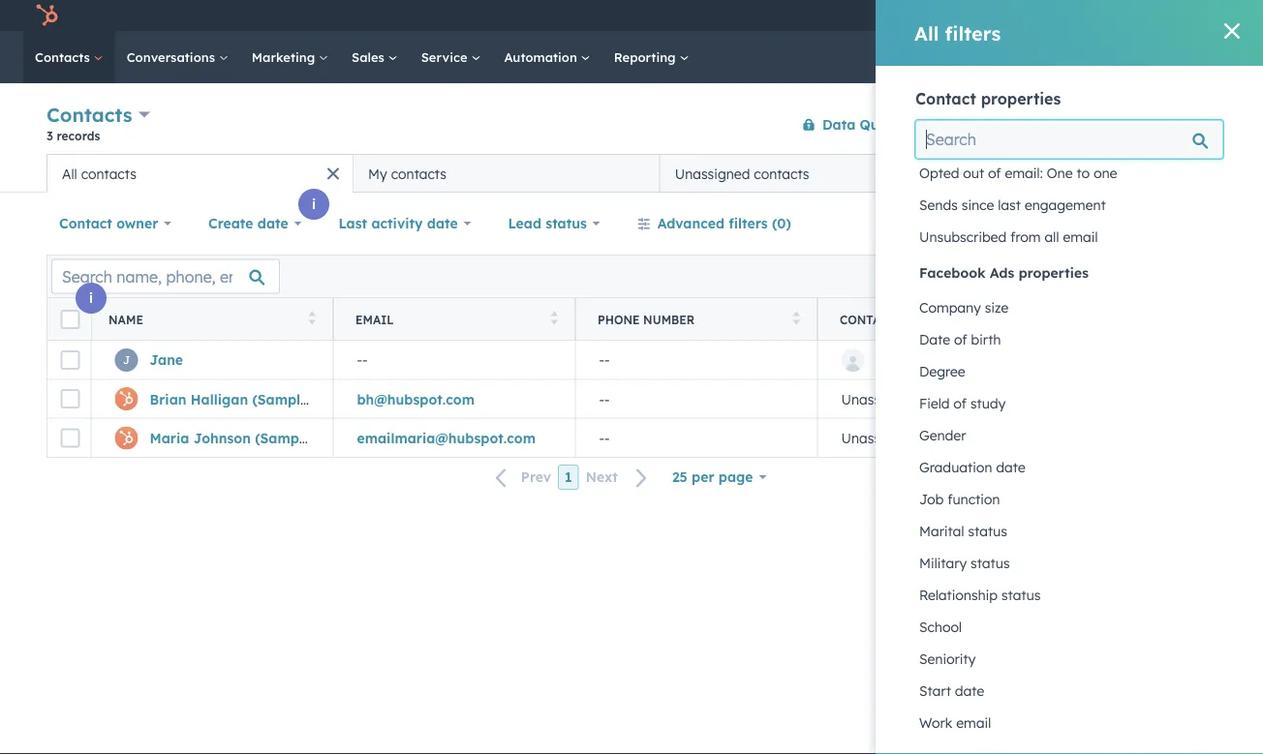 Task type: vqa. For each thing, say whether or not it's contained in the screenshot.
Upgrade icon
yes



Task type: locate. For each thing, give the bounding box(es) containing it.
0 vertical spatial contact)
[[313, 391, 371, 408]]

filters inside button
[[729, 215, 768, 232]]

lead
[[508, 215, 542, 232]]

search image
[[1223, 50, 1237, 64]]

contacts down 'hubspot' link
[[35, 49, 94, 65]]

0 vertical spatial unassigned
[[675, 165, 750, 182]]

--
[[357, 352, 368, 369], [599, 352, 610, 369], [599, 391, 610, 408], [599, 430, 610, 447]]

i button left last
[[298, 189, 330, 220]]

2 vertical spatial of
[[954, 395, 967, 412]]

hubspot link
[[23, 4, 73, 27]]

marketplaces image
[[1008, 9, 1025, 26]]

job function
[[920, 491, 1001, 508]]

unassigned left gender
[[842, 430, 917, 447]]

of inside button
[[955, 331, 968, 348]]

1 horizontal spatial create
[[1119, 117, 1156, 132]]

properties up "import" button
[[981, 89, 1062, 109]]

next
[[586, 469, 618, 486]]

status right lead
[[546, 215, 587, 232]]

(0)
[[772, 215, 792, 232]]

0 vertical spatial contacts
[[35, 49, 94, 65]]

properties down all
[[1019, 265, 1089, 282]]

2 horizontal spatial contacts
[[754, 165, 810, 182]]

marketing
[[252, 49, 319, 65]]

status for lead status
[[546, 215, 587, 232]]

create down all contacts button
[[208, 215, 253, 232]]

1 vertical spatial contact)
[[315, 430, 374, 447]]

sales
[[352, 49, 388, 65]]

0 vertical spatial create
[[1119, 117, 1156, 132]]

owner up search name, phone, email addresses, or company "search field"
[[116, 215, 158, 232]]

filters left (0)
[[729, 215, 768, 232]]

contact) down 'bh@hubspot.com' link
[[315, 430, 374, 447]]

0 vertical spatial (sample
[[252, 391, 308, 408]]

3 contacts from the left
[[754, 165, 810, 182]]

date left last
[[258, 215, 288, 232]]

(3/5)
[[1075, 165, 1109, 182]]

1 vertical spatial contact owner
[[840, 313, 945, 327]]

0 vertical spatial i
[[312, 196, 316, 213]]

create date
[[208, 215, 288, 232]]

one
[[1094, 165, 1118, 182]]

1 vertical spatial i
[[89, 290, 93, 307]]

0 horizontal spatial contact owner
[[59, 215, 158, 232]]

prev button
[[484, 465, 558, 491]]

-- button
[[333, 341, 576, 380], [576, 341, 818, 380], [576, 380, 818, 419], [576, 419, 818, 457]]

0 vertical spatial owner
[[116, 215, 158, 232]]

create left "contact"
[[1119, 117, 1156, 132]]

owner inside popup button
[[116, 215, 158, 232]]

press to sort. image
[[551, 312, 558, 325], [793, 312, 800, 325]]

unassigned button up "graduation"
[[818, 419, 1060, 457]]

unassigned down bob at the top of the page
[[842, 391, 917, 408]]

1 horizontal spatial i
[[312, 196, 316, 213]]

create inside button
[[1119, 117, 1156, 132]]

all for all views
[[1145, 165, 1163, 182]]

1 vertical spatial unassigned
[[842, 391, 917, 408]]

(sample up 'maria johnson (sample contact)'
[[252, 391, 308, 408]]

unassigned for bh@hubspot.com
[[842, 391, 917, 408]]

2 vertical spatial contact
[[840, 313, 896, 327]]

last activity date
[[339, 215, 458, 232]]

0 vertical spatial contact owner
[[59, 215, 158, 232]]

automation
[[504, 49, 581, 65]]

facebook ads properties
[[920, 265, 1089, 282]]

contacts link
[[23, 31, 115, 83]]

contacts down records at the top left of page
[[81, 165, 137, 182]]

press to sort. element for phone number
[[793, 312, 800, 328]]

0 horizontal spatial press to sort. image
[[551, 312, 558, 325]]

unassigned inside button
[[675, 165, 750, 182]]

0 vertical spatial filters
[[945, 21, 1001, 45]]

date inside popup button
[[427, 215, 458, 232]]

date of birth
[[920, 331, 1002, 348]]

unassigned button up gender
[[818, 380, 1060, 419]]

date up the 'function'
[[997, 459, 1026, 476]]

johnson
[[193, 430, 251, 447]]

0 horizontal spatial filters
[[729, 215, 768, 232]]

school
[[920, 619, 962, 636]]

relationship status button
[[916, 580, 1224, 612]]

relationship
[[920, 587, 998, 604]]

unassigned button for bh@hubspot.com
[[818, 380, 1060, 419]]

0 horizontal spatial create
[[208, 215, 253, 232]]

0 horizontal spatial press to sort. element
[[309, 312, 316, 328]]

all left views
[[1145, 165, 1163, 182]]

contact up bob at the top of the page
[[840, 313, 896, 327]]

row group containing opted out of email: one to one
[[916, 0, 1224, 740]]

military status
[[920, 555, 1010, 572]]

status inside military status button
[[971, 555, 1010, 572]]

all down 3 records
[[62, 165, 77, 182]]

1 contacts from the left
[[81, 165, 137, 182]]

builder
[[906, 352, 951, 369]]

filters left 'marketplaces' "icon"
[[945, 21, 1001, 45]]

of left birth
[[955, 331, 968, 348]]

all for all filters
[[915, 21, 939, 45]]

email right work
[[957, 715, 992, 732]]

job function button
[[916, 484, 1224, 516]]

1 horizontal spatial filters
[[945, 21, 1001, 45]]

i
[[312, 196, 316, 213], [89, 290, 93, 307]]

facebook
[[920, 265, 986, 282]]

hubspot image
[[35, 4, 58, 27]]

0 horizontal spatial contact
[[59, 215, 112, 232]]

bob builder (b0bth3builder2k23@gmail.com) button
[[818, 341, 1162, 380]]

status down military status button
[[1002, 587, 1041, 604]]

status down the 'function'
[[969, 523, 1008, 540]]

status inside marital status button
[[969, 523, 1008, 540]]

status inside relationship status button
[[1002, 587, 1041, 604]]

contact
[[916, 89, 977, 109], [59, 215, 112, 232], [840, 313, 896, 327]]

date right activity
[[427, 215, 458, 232]]

date inside "popup button"
[[258, 215, 288, 232]]

email right all
[[1063, 229, 1098, 246]]

engagement
[[1025, 197, 1107, 214]]

contact owner
[[59, 215, 158, 232], [840, 313, 945, 327]]

create for create contact
[[1119, 117, 1156, 132]]

0 horizontal spatial owner
[[116, 215, 158, 232]]

filters
[[945, 21, 1001, 45], [729, 215, 768, 232]]

halligan
[[191, 391, 248, 408]]

study
[[971, 395, 1006, 412]]

contacts right my
[[391, 165, 447, 182]]

sends since last engagement
[[920, 197, 1107, 214]]

sends since last engagement button
[[916, 189, 1224, 221]]

all inside button
[[62, 165, 77, 182]]

contact owner down all contacts
[[59, 215, 158, 232]]

brian
[[150, 391, 187, 408]]

sends
[[920, 197, 958, 214]]

status for relationship status
[[1002, 587, 1041, 604]]

data quality button
[[790, 105, 911, 144]]

3 press to sort. element from the left
[[793, 312, 800, 328]]

all left the upgrade "image"
[[915, 21, 939, 45]]

maria
[[150, 430, 189, 447]]

create inside "popup button"
[[208, 215, 253, 232]]

2 press to sort. element from the left
[[551, 312, 558, 328]]

company size button
[[916, 292, 1224, 324]]

1 horizontal spatial press to sort. element
[[551, 312, 558, 328]]

date right start at bottom
[[955, 683, 985, 700]]

-- button for maria johnson (sample contact)
[[576, 419, 818, 457]]

contact) down press to sort. image
[[313, 391, 371, 408]]

graduation date button
[[916, 452, 1224, 484]]

emailmaria@hubspot.com
[[357, 430, 536, 447]]

2 contacts from the left
[[391, 165, 447, 182]]

all views link
[[1133, 154, 1217, 193]]

properties
[[981, 89, 1062, 109], [1019, 265, 1089, 282]]

contacts inside popup button
[[47, 103, 132, 127]]

1 horizontal spatial owner
[[899, 313, 945, 327]]

of
[[989, 165, 1002, 182], [955, 331, 968, 348], [954, 395, 967, 412]]

emailmaria@hubspot.com link
[[357, 430, 536, 447]]

of right field
[[954, 395, 967, 412]]

status for marital status
[[969, 523, 1008, 540]]

i button left name
[[76, 283, 107, 314]]

filters for advanced
[[729, 215, 768, 232]]

0 horizontal spatial i button
[[76, 283, 107, 314]]

0 horizontal spatial i
[[89, 290, 93, 307]]

my
[[368, 165, 387, 182]]

bh@hubspot.com button
[[333, 380, 576, 419]]

1 vertical spatial of
[[955, 331, 968, 348]]

status up relationship status
[[971, 555, 1010, 572]]

export
[[1056, 269, 1093, 284]]

0 vertical spatial contact
[[916, 89, 977, 109]]

contact up actions
[[916, 89, 977, 109]]

(sample down brian halligan (sample contact) link
[[255, 430, 311, 447]]

unassigned up advanced filters (0) button
[[675, 165, 750, 182]]

1 unassigned button from the top
[[818, 380, 1060, 419]]

1 vertical spatial contacts
[[47, 103, 132, 127]]

1 vertical spatial email
[[957, 715, 992, 732]]

contact owner up bob at the top of the page
[[840, 313, 945, 327]]

1 horizontal spatial press to sort. image
[[793, 312, 800, 325]]

1 horizontal spatial contact
[[840, 313, 896, 327]]

1 horizontal spatial contact owner
[[840, 313, 945, 327]]

2 horizontal spatial press to sort. element
[[793, 312, 800, 328]]

start date button
[[916, 675, 1224, 708]]

owner up date
[[899, 313, 945, 327]]

contact down all contacts
[[59, 215, 112, 232]]

1 vertical spatial create
[[208, 215, 253, 232]]

press to sort. element
[[309, 312, 316, 328], [551, 312, 558, 328], [793, 312, 800, 328]]

unassigned button
[[818, 380, 1060, 419], [818, 419, 1060, 457]]

date of birth button
[[916, 324, 1224, 356]]

2 vertical spatial unassigned
[[842, 430, 917, 447]]

1
[[565, 469, 572, 486]]

1 vertical spatial filters
[[729, 215, 768, 232]]

1 vertical spatial properties
[[1019, 265, 1089, 282]]

1 horizontal spatial contacts
[[391, 165, 447, 182]]

1 horizontal spatial email
[[1063, 229, 1098, 246]]

actions
[[939, 117, 980, 132]]

marketing link
[[240, 31, 340, 83]]

military
[[920, 555, 967, 572]]

contact) for bh@hubspot.com
[[313, 391, 371, 408]]

automation link
[[493, 31, 603, 83]]

contact inside popup button
[[59, 215, 112, 232]]

row group
[[916, 0, 1224, 740]]

date for graduation date
[[997, 459, 1026, 476]]

service
[[421, 49, 471, 65]]

1 vertical spatial contact
[[59, 215, 112, 232]]

2 unassigned button from the top
[[818, 419, 1060, 457]]

all
[[915, 21, 939, 45], [1145, 165, 1163, 182], [62, 165, 77, 182]]

1 horizontal spatial i button
[[298, 189, 330, 220]]

0 horizontal spatial all
[[62, 165, 77, 182]]

data quality
[[823, 116, 910, 133]]

views
[[1167, 165, 1205, 182]]

contacts for unassigned contacts
[[754, 165, 810, 182]]

status inside lead status popup button
[[546, 215, 587, 232]]

date
[[258, 215, 288, 232], [427, 215, 458, 232], [997, 459, 1026, 476], [955, 683, 985, 700]]

all for all contacts
[[62, 165, 77, 182]]

graduation
[[920, 459, 993, 476]]

of right the out
[[989, 165, 1002, 182]]

bob builder image
[[1154, 7, 1172, 24]]

out
[[964, 165, 985, 182]]

last
[[339, 215, 367, 232]]

field
[[920, 395, 950, 412]]

1 horizontal spatial all
[[915, 21, 939, 45]]

1 vertical spatial (sample
[[255, 430, 311, 447]]

seniority button
[[916, 643, 1224, 676]]

2 horizontal spatial all
[[1145, 165, 1163, 182]]

contacts up (0)
[[754, 165, 810, 182]]

2 press to sort. image from the left
[[793, 312, 800, 325]]

phone number
[[598, 313, 695, 327]]

gender button
[[916, 420, 1224, 452]]

0 horizontal spatial contacts
[[81, 165, 137, 182]]

status
[[546, 215, 587, 232], [969, 523, 1008, 540], [971, 555, 1010, 572], [1002, 587, 1041, 604]]

military status button
[[916, 548, 1224, 580]]

1 press to sort. image from the left
[[551, 312, 558, 325]]

contacts up records at the top left of page
[[47, 103, 132, 127]]

column header
[[1060, 298, 1264, 341]]

date for create date
[[258, 215, 288, 232]]

sales link
[[340, 31, 410, 83]]

work email
[[920, 715, 992, 732]]

quality
[[860, 116, 910, 133]]

brian halligan (sample contact)
[[150, 391, 371, 408]]



Task type: describe. For each thing, give the bounding box(es) containing it.
bh@hubspot.com link
[[357, 391, 475, 408]]

seniority
[[920, 651, 976, 668]]

of for birth
[[955, 331, 968, 348]]

size
[[985, 299, 1009, 316]]

lead status
[[508, 215, 587, 232]]

start date
[[920, 683, 985, 700]]

name
[[109, 313, 143, 327]]

jane
[[150, 352, 183, 369]]

company size
[[920, 299, 1009, 316]]

create date button
[[196, 204, 314, 243]]

(sample for halligan
[[252, 391, 308, 408]]

contact owner inside popup button
[[59, 215, 158, 232]]

date
[[920, 331, 951, 348]]

upgrade image
[[972, 8, 989, 26]]

bh@hubspot.com
[[357, 391, 475, 408]]

contacts for all contacts
[[81, 165, 137, 182]]

bob builder (b0bth3builder2k23@gmail.com)
[[877, 352, 1162, 369]]

contact owner button
[[47, 204, 184, 243]]

Search search field
[[916, 120, 1224, 159]]

field of study
[[920, 395, 1006, 412]]

unassigned contacts button
[[660, 154, 967, 193]]

contacts banner
[[47, 99, 1217, 154]]

-- for jane
[[599, 352, 610, 369]]

my contacts
[[368, 165, 447, 182]]

marital status
[[920, 523, 1008, 540]]

relationship status
[[920, 587, 1041, 604]]

import
[[1036, 117, 1075, 132]]

help button
[[1041, 0, 1074, 31]]

3
[[47, 128, 53, 143]]

ads
[[990, 265, 1015, 282]]

import button
[[1019, 109, 1091, 140]]

unassigned for emailmaria@hubspot.com
[[842, 430, 917, 447]]

Search HubSpot search field
[[991, 41, 1229, 74]]

3 records
[[47, 128, 100, 143]]

Search name, phone, email addresses, or company search field
[[51, 259, 280, 294]]

add view (3/5) button
[[975, 154, 1133, 193]]

next button
[[579, 465, 660, 491]]

contacts for my contacts
[[391, 165, 447, 182]]

data
[[823, 116, 856, 133]]

work email button
[[916, 707, 1224, 740]]

per
[[692, 469, 715, 486]]

phone
[[598, 313, 640, 327]]

contact) for emailmaria@hubspot.com
[[315, 430, 374, 447]]

opted out of email: one to one button
[[916, 157, 1224, 189]]

notifications image
[[1113, 9, 1131, 26]]

marketplaces button
[[996, 0, 1037, 31]]

apple button
[[1143, 0, 1239, 31]]

upgrade link
[[968, 5, 992, 26]]

last
[[998, 197, 1021, 214]]

0 vertical spatial email
[[1063, 229, 1098, 246]]

apple menu
[[966, 0, 1240, 31]]

25
[[672, 469, 688, 486]]

-- button for jane
[[576, 341, 818, 380]]

create contact button
[[1103, 109, 1217, 140]]

pagination navigation
[[484, 465, 660, 491]]

close image
[[1225, 23, 1240, 39]]

actions button
[[923, 109, 1008, 140]]

all
[[1045, 229, 1060, 246]]

(sample for johnson
[[255, 430, 311, 447]]

degree
[[920, 363, 966, 380]]

notifications button
[[1106, 0, 1139, 31]]

0 vertical spatial properties
[[981, 89, 1062, 109]]

settings image
[[1081, 8, 1098, 26]]

field of study button
[[916, 388, 1224, 420]]

records
[[57, 128, 100, 143]]

0 vertical spatial of
[[989, 165, 1002, 182]]

marital status button
[[916, 516, 1224, 548]]

email:
[[1005, 165, 1044, 182]]

0 vertical spatial i button
[[298, 189, 330, 220]]

contact properties
[[916, 89, 1062, 109]]

advanced
[[658, 215, 725, 232]]

2 horizontal spatial contact
[[916, 89, 977, 109]]

work
[[920, 715, 953, 732]]

unassigned button for emailmaria@hubspot.com
[[818, 419, 1060, 457]]

25 per page button
[[660, 458, 779, 497]]

press to sort. image
[[309, 312, 316, 325]]

press to sort. image for phone number
[[793, 312, 800, 325]]

gender
[[920, 427, 967, 444]]

job
[[920, 491, 944, 508]]

status for military status
[[971, 555, 1010, 572]]

filters for all
[[945, 21, 1001, 45]]

press to sort. image for email
[[551, 312, 558, 325]]

-- for maria johnson (sample contact)
[[599, 430, 610, 447]]

contacts button
[[47, 101, 150, 129]]

export button
[[1044, 264, 1105, 289]]

unsubscribed
[[920, 229, 1007, 246]]

page
[[719, 469, 754, 486]]

one
[[1047, 165, 1073, 182]]

reporting
[[614, 49, 680, 65]]

bob
[[877, 352, 902, 369]]

advanced filters (0) button
[[625, 204, 804, 243]]

jane link
[[150, 352, 183, 369]]

add
[[1009, 165, 1035, 182]]

0 horizontal spatial email
[[957, 715, 992, 732]]

email
[[356, 313, 394, 327]]

1 vertical spatial owner
[[899, 313, 945, 327]]

school button
[[916, 612, 1224, 644]]

of for study
[[954, 395, 967, 412]]

unsubscribed from all email
[[920, 229, 1098, 246]]

conversations link
[[115, 31, 240, 83]]

date for start date
[[955, 683, 985, 700]]

marital
[[920, 523, 965, 540]]

settings link
[[1078, 5, 1102, 26]]

press to sort. element for email
[[551, 312, 558, 328]]

contact
[[1159, 117, 1201, 132]]

unassigned contacts
[[675, 165, 810, 182]]

function
[[948, 491, 1001, 508]]

-- for brian halligan (sample contact)
[[599, 391, 610, 408]]

help image
[[1049, 9, 1066, 26]]

my contacts button
[[353, 154, 660, 193]]

1 press to sort. element from the left
[[309, 312, 316, 328]]

add view (3/5)
[[1009, 165, 1109, 182]]

-- button for brian halligan (sample contact)
[[576, 380, 818, 419]]

create for create date
[[208, 215, 253, 232]]

1 vertical spatial i button
[[76, 283, 107, 314]]



